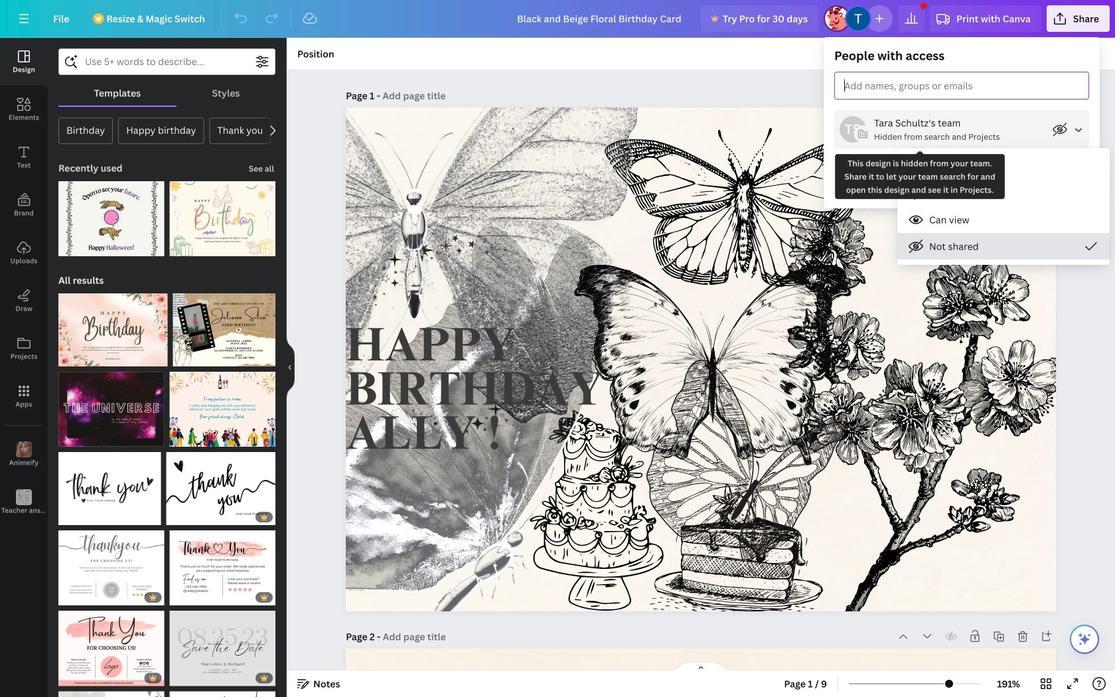Task type: vqa. For each thing, say whether or not it's contained in the screenshot.
see all for Brainstorm
no



Task type: locate. For each thing, give the bounding box(es) containing it.
tara schultz's team image
[[840, 116, 867, 143]]

2 page title text field from the top
[[383, 630, 448, 644]]

Design title text field
[[507, 5, 696, 32]]

0 vertical spatial page title text field
[[383, 89, 447, 102]]

beige trendy minimalist aesthetic save the date card image
[[170, 611, 276, 686]]

1 vertical spatial page title text field
[[383, 630, 448, 644]]

pink minimalist thank you card image
[[58, 611, 164, 686]]

1 option from the top
[[898, 153, 1111, 180]]

option
[[898, 153, 1111, 180], [898, 180, 1111, 207], [898, 207, 1111, 233], [898, 233, 1111, 260]]

white minimalist simple thank you card image
[[58, 452, 161, 525]]

black and white handwritten thank you card image
[[166, 452, 276, 525]]

Page title text field
[[383, 89, 447, 102], [383, 630, 448, 644]]

brown and pink watercolor illustrated happy birthday card image
[[58, 294, 168, 367]]

colorful freeform illustrations i miss you friend card group
[[170, 364, 276, 447]]

colorful playful cute illustration outline happy birthday card group
[[170, 173, 276, 257]]

universe photo card group
[[58, 364, 164, 447]]

1 page title text field from the top
[[383, 89, 447, 102]]

colorful freeform illustrations i miss you friend card image
[[170, 372, 276, 447]]

canva assistant image
[[1077, 632, 1093, 648]]

3 option from the top
[[898, 207, 1111, 233]]

group
[[835, 48, 1090, 198]]

Not shared button
[[1047, 116, 1090, 143]]

white elegant modern calligraphy wedding thank you card group
[[170, 684, 276, 697]]

purple and pink modern occult halloween card group
[[58, 173, 164, 257]]

neutral vintage birthday invitation card image
[[173, 294, 276, 367]]

Use 5+ words to describe... search field
[[85, 49, 249, 74]]

list box
[[898, 153, 1111, 260]]

white minimalist simple thank you card group
[[58, 445, 161, 525]]

tara schultz's team element
[[840, 116, 867, 143]]



Task type: describe. For each thing, give the bounding box(es) containing it.
black and white handwritten thank you card group
[[166, 445, 276, 525]]

pink minimalist thank you for purchase card group
[[170, 523, 276, 606]]

pink minimalist thank you card group
[[58, 603, 164, 686]]

neutral vintage birthday invitation card group
[[173, 286, 276, 367]]

colorful playful cute illustration outline happy birthday card image
[[170, 181, 276, 257]]

gray minimalist business thank you card group
[[58, 523, 164, 606]]

2 option from the top
[[898, 180, 1111, 207]]

show pages image
[[670, 662, 733, 672]]

white elegant modern calligraphy wedding thank you card image
[[170, 692, 276, 697]]

pink minimalist thank you for purchase card image
[[170, 531, 276, 606]]

hide image
[[286, 336, 295, 400]]

minimalist thank you card group
[[58, 684, 164, 697]]

side panel tab list
[[0, 38, 48, 527]]

Add names, groups or emails text field
[[840, 76, 973, 96]]

4 option from the top
[[898, 233, 1111, 260]]

brown and pink watercolor illustrated happy birthday card group
[[58, 286, 168, 367]]

main menu bar
[[0, 0, 1116, 38]]

universe photo card image
[[58, 372, 164, 447]]

beige trendy minimalist aesthetic save the date card group
[[170, 603, 276, 686]]

minimalist thank you card image
[[58, 692, 164, 697]]

purple and pink modern occult halloween card image
[[58, 181, 164, 257]]

gray minimalist business thank you card image
[[58, 531, 164, 606]]



